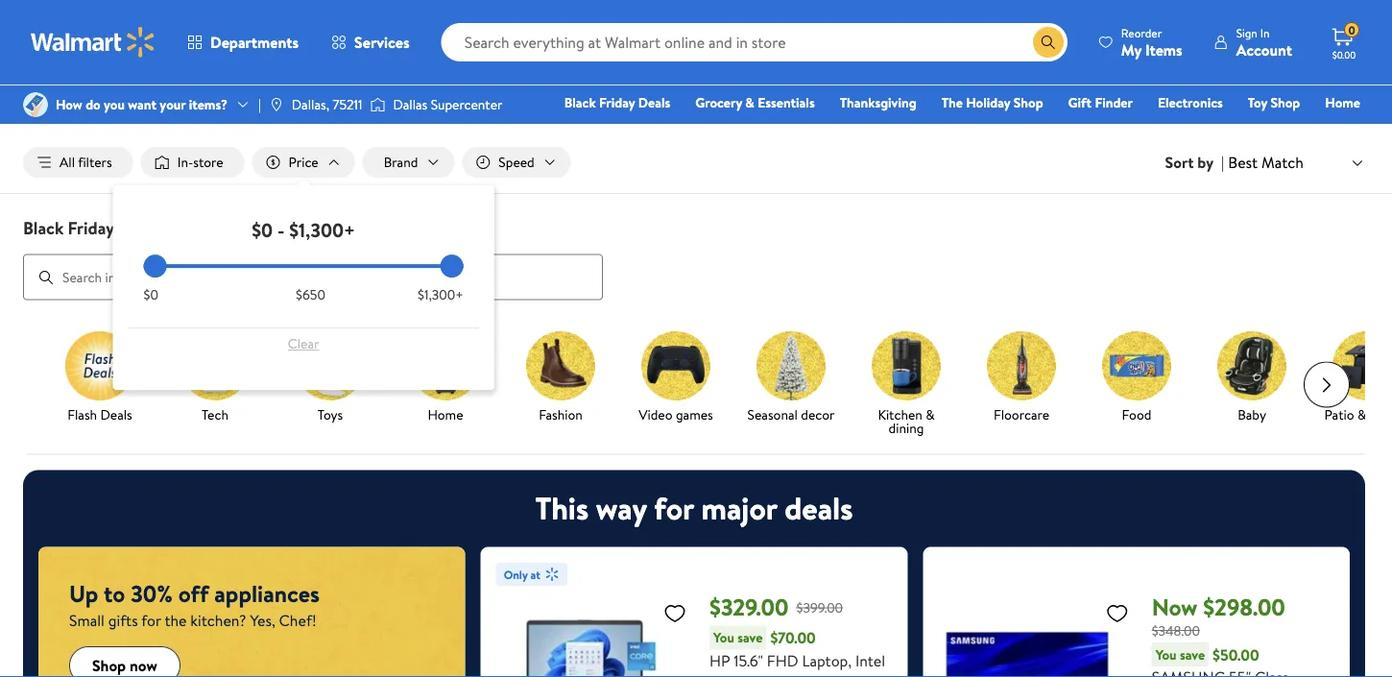 Task type: describe. For each thing, give the bounding box(es) containing it.
items
[[760, 56, 787, 72]]

best match button
[[1225, 150, 1369, 175]]

$0 range field
[[144, 264, 463, 268]]

shop toys image
[[296, 331, 365, 400]]

only
[[504, 566, 528, 583]]

Search search field
[[441, 23, 1068, 61]]

toys link
[[280, 331, 380, 425]]

walmart+ link
[[1295, 119, 1369, 140]]

in-store button
[[141, 147, 244, 178]]

save inside you save $70.00 hp 15.6" fhd laptop, intel core i5-1135g7, 8gb ram
[[738, 628, 763, 647]]

clear
[[288, 334, 319, 353]]

flash deals image
[[65, 331, 134, 400]]

 image for dallas supercenter
[[370, 95, 386, 114]]

reorder
[[1122, 24, 1162, 41]]

$298.00
[[1203, 591, 1286, 623]]

fashion inside home fashion
[[1070, 120, 1115, 139]]

seasonal decor
[[748, 405, 835, 424]]

games
[[676, 405, 713, 424]]

save inside the 'now $298.00 $348.00 you save $50.00'
[[1180, 645, 1205, 664]]

patio & gard
[[1325, 405, 1392, 424]]

next slide for chipmodulewithimages list image
[[1304, 362, 1350, 408]]

top
[[642, 8, 678, 40]]

0 horizontal spatial fashion link
[[511, 331, 611, 425]]

shop patio & garden image
[[1333, 331, 1392, 400]]

you
[[104, 95, 125, 114]]

you inside the 'now $298.00 $348.00 you save $50.00'
[[1156, 645, 1177, 664]]

sort
[[1165, 152, 1194, 173]]

baby link
[[1202, 331, 1302, 425]]

grocery & essentials link
[[687, 92, 824, 113]]

store.
[[906, 56, 934, 72]]

you inside you save $70.00 hp 15.6" fhd laptop, intel core i5-1135g7, 8gb ram
[[714, 628, 735, 647]]

kitchen?
[[190, 610, 246, 631]]

gard
[[1370, 405, 1392, 424]]

want
[[128, 95, 157, 114]]

holiday
[[966, 93, 1011, 112]]

search image
[[38, 270, 54, 285]]

up to 30% off appliances small gifts for the kitchen? yes, chef!
[[69, 578, 320, 631]]

flash deals
[[67, 405, 132, 424]]

epic
[[510, 8, 554, 40]]

no
[[647, 56, 663, 72]]

video games
[[639, 405, 713, 424]]

intel
[[856, 650, 886, 671]]

shop seasonal image
[[757, 331, 826, 400]]

2 vertical spatial deals
[[100, 405, 132, 424]]

$329.00
[[710, 591, 789, 623]]

yes,
[[250, 610, 275, 631]]

in-store
[[177, 153, 223, 171]]

store
[[193, 153, 223, 171]]

1135g7,
[[764, 671, 812, 677]]

Search in deals search field
[[23, 254, 603, 300]]

my
[[1122, 39, 1142, 60]]

& for essentials
[[746, 93, 755, 112]]

gifts.
[[684, 8, 736, 40]]

brand button
[[363, 147, 455, 178]]

black friday deals link
[[556, 92, 679, 113]]

now
[[1152, 591, 1198, 623]]

shop food image
[[1102, 331, 1172, 400]]

hp
[[710, 650, 730, 671]]

off
[[178, 578, 209, 610]]

$0 for $0
[[144, 285, 158, 304]]

the holiday shop
[[942, 93, 1043, 112]]

walmart image
[[31, 27, 156, 58]]

deals inside search box
[[118, 216, 159, 240]]

essentials
[[758, 93, 815, 112]]

i5-
[[746, 671, 764, 677]]

black inside search box
[[23, 216, 64, 240]]

dallas
[[393, 95, 428, 114]]

0 horizontal spatial $1,300+
[[289, 216, 355, 243]]

gifts
[[108, 610, 138, 631]]

how do you want your items?
[[56, 95, 228, 114]]

sign in to add to favorites list, hp 15.6" fhd laptop, intel core i5-1135g7, 8gb ram, 256gb ssd, silver, windows 11 home, 15-dy2795wm image
[[664, 601, 687, 625]]

for inside up to 30% off appliances small gifts for the kitchen? yes, chef!
[[141, 610, 161, 631]]

$0 for $0 - $1,300+
[[252, 216, 273, 243]]

filters
[[78, 153, 112, 171]]

finder
[[1095, 93, 1133, 112]]

all filters button
[[23, 147, 133, 178]]

select
[[726, 56, 757, 72]]

by
[[1198, 152, 1214, 173]]

limited
[[458, 56, 496, 72]]

shop video games image
[[642, 331, 711, 400]]

laptop,
[[802, 650, 852, 671]]

to
[[104, 578, 125, 610]]

sign in to add to favorites list, samsung 55" class tu690t crystal uhd 4k smart television - un55tu690tfxza (new) image
[[1106, 601, 1129, 625]]

friday inside search box
[[68, 216, 114, 240]]

0 vertical spatial |
[[258, 95, 261, 114]]

grocery
[[696, 93, 742, 112]]

0 vertical spatial friday
[[599, 93, 635, 112]]

dining
[[889, 418, 924, 437]]

food link
[[1087, 331, 1187, 425]]

seasonal decor link
[[741, 331, 841, 425]]

chef!
[[279, 610, 316, 631]]

patio
[[1325, 405, 1355, 424]]

sign
[[1237, 24, 1258, 41]]

shop baby image
[[1218, 331, 1287, 400]]

gift finder
[[1068, 93, 1133, 112]]

speed button
[[462, 147, 571, 178]]

best match
[[1229, 152, 1304, 173]]

shop now
[[92, 655, 157, 676]]

floorcare link
[[972, 331, 1072, 425]]

patio & gard link
[[1318, 331, 1392, 425]]

available
[[848, 56, 890, 72]]

toys
[[318, 405, 343, 424]]

& for dining
[[926, 405, 935, 424]]

last.
[[625, 56, 645, 72]]

tech link
[[165, 331, 265, 425]]

electronics
[[1158, 93, 1223, 112]]

1 vertical spatial home link
[[396, 331, 496, 425]]

$0 - $1,300+
[[252, 216, 355, 243]]

0 horizontal spatial fashion
[[539, 405, 583, 424]]

baby
[[1238, 405, 1267, 424]]

$399.00
[[797, 598, 843, 617]]

& for gard
[[1358, 405, 1367, 424]]

items
[[1146, 39, 1183, 60]]

reorder my items
[[1122, 24, 1183, 60]]

supplies
[[583, 56, 622, 72]]



Task type: locate. For each thing, give the bounding box(es) containing it.
electronics link
[[1149, 92, 1232, 113]]

0 horizontal spatial black friday deals
[[23, 216, 159, 240]]

shop tech image
[[181, 331, 250, 400]]

0 horizontal spatial friday
[[68, 216, 114, 240]]

decor
[[801, 405, 835, 424]]

seasonal
[[748, 405, 798, 424]]

1 horizontal spatial $1,300+
[[418, 285, 463, 304]]

shop right holiday
[[1014, 93, 1043, 112]]

save down the $348.00
[[1180, 645, 1205, 664]]

1 horizontal spatial  image
[[269, 97, 284, 112]]

search icon image
[[1041, 35, 1056, 50]]

tech
[[202, 405, 229, 424]]

shop floorcare image
[[987, 331, 1056, 400]]

black down while
[[564, 93, 596, 112]]

shop fashion image
[[526, 331, 595, 400]]

shop kitchen & dining image
[[872, 331, 941, 400]]

fashion down shop fashion image
[[539, 405, 583, 424]]

toy shop
[[1248, 93, 1301, 112]]

black up search image
[[23, 216, 64, 240]]

you down the $348.00
[[1156, 645, 1177, 664]]

& right the dining
[[926, 405, 935, 424]]

& inside kitchen & dining
[[926, 405, 935, 424]]

 image for dallas, 75211
[[269, 97, 284, 112]]

food
[[1122, 405, 1152, 424]]

one
[[1214, 120, 1242, 139]]

appliances
[[214, 578, 320, 610]]

all
[[60, 153, 75, 171]]

$1,300+
[[289, 216, 355, 243], [418, 285, 463, 304]]

1 horizontal spatial |
[[1222, 152, 1225, 173]]

0 vertical spatial $1,300+
[[289, 216, 355, 243]]

1 horizontal spatial fashion link
[[1061, 119, 1123, 140]]

deals down no
[[638, 93, 671, 112]]

friday down supplies
[[599, 93, 635, 112]]

1 vertical spatial |
[[1222, 152, 1225, 173]]

1 vertical spatial $1,300+
[[418, 285, 463, 304]]

15.6"
[[734, 650, 763, 671]]

one debit
[[1214, 120, 1279, 139]]

-
[[277, 216, 285, 243]]

quantities.
[[498, 56, 549, 72]]

price
[[289, 153, 319, 171]]

now
[[130, 655, 157, 676]]

1 vertical spatial fashion
[[539, 405, 583, 424]]

$50.00
[[1213, 644, 1260, 665]]

1 horizontal spatial fashion
[[1070, 120, 1115, 139]]

do
[[86, 95, 101, 114]]

gift
[[1068, 93, 1092, 112]]

1 vertical spatial friday
[[68, 216, 114, 240]]

| inside sort and filter section element
[[1222, 152, 1225, 173]]

shop left now
[[92, 655, 126, 676]]

1 horizontal spatial shop
[[1014, 93, 1043, 112]]

now $298.00 $348.00 you save $50.00
[[1152, 591, 1286, 665]]

75211
[[333, 95, 362, 114]]

0 vertical spatial deals
[[638, 93, 671, 112]]

1 horizontal spatial &
[[926, 405, 935, 424]]

savings.
[[559, 8, 637, 40]]

1 horizontal spatial black
[[564, 93, 596, 112]]

0 vertical spatial black friday deals
[[564, 93, 671, 112]]

miss
[[803, 8, 847, 40]]

home up walmart+
[[1326, 93, 1361, 112]]

| right by
[[1222, 152, 1225, 173]]

& right grocery at the top of page
[[746, 93, 755, 112]]

|
[[258, 95, 261, 114], [1222, 152, 1225, 173]]

fhd
[[767, 650, 799, 671]]

0 vertical spatial home
[[1326, 93, 1361, 112]]

match
[[1262, 152, 1304, 173]]

deals right flash
[[100, 405, 132, 424]]

brand
[[384, 153, 418, 171]]

black friday deals down supplies
[[564, 93, 671, 112]]

2 horizontal spatial  image
[[370, 95, 386, 114]]

you up "hp"
[[714, 628, 735, 647]]

0 horizontal spatial home
[[428, 405, 463, 424]]

while
[[552, 56, 580, 72]]

home down "shop home" image
[[428, 405, 463, 424]]

checks.
[[687, 56, 723, 72]]

1 horizontal spatial save
[[1180, 645, 1205, 664]]

0 horizontal spatial home link
[[396, 331, 496, 425]]

2 horizontal spatial &
[[1358, 405, 1367, 424]]

 image left how
[[23, 92, 48, 117]]

toy
[[1248, 93, 1268, 112]]

fashion down the gift finder link
[[1070, 120, 1115, 139]]

1 vertical spatial home
[[428, 405, 463, 424]]

 image for how do you want your items?
[[23, 92, 48, 117]]

0 vertical spatial $0
[[252, 216, 273, 243]]

services button
[[315, 19, 426, 65]]

the
[[942, 93, 963, 112]]

in
[[1261, 24, 1270, 41]]

kitchen & dining link
[[857, 331, 957, 438]]

0 vertical spatial fashion link
[[1061, 119, 1123, 140]]

1 vertical spatial $0
[[144, 285, 158, 304]]

floorcare
[[994, 405, 1050, 424]]

flash deals link
[[50, 331, 150, 425]]

0 vertical spatial fashion
[[1070, 120, 1115, 139]]

$1,300+ up "shop home" image
[[418, 285, 463, 304]]

0 horizontal spatial for
[[141, 610, 161, 631]]

1 horizontal spatial you
[[1156, 645, 1177, 664]]

don't
[[741, 8, 798, 40]]

registry link
[[1131, 119, 1197, 140]]

fashion link
[[1061, 119, 1123, 140], [511, 331, 611, 425]]

thanksgiving link
[[831, 92, 925, 113]]

0 horizontal spatial you
[[714, 628, 735, 647]]

black friday deals down filters
[[23, 216, 159, 240]]

speed
[[499, 153, 535, 171]]

$329.00 group
[[496, 562, 892, 677]]

grocery & essentials
[[696, 93, 815, 112]]

at
[[531, 566, 541, 583]]

sign in account
[[1237, 24, 1293, 60]]

black friday deals inside black friday deals search box
[[23, 216, 159, 240]]

1 horizontal spatial $0
[[252, 216, 273, 243]]

dallas supercenter
[[393, 95, 503, 114]]

black friday deals inside black friday deals link
[[564, 93, 671, 112]]

gift finder link
[[1060, 92, 1142, 113]]

save up 15.6"
[[738, 628, 763, 647]]

$329.00 $399.00
[[710, 591, 843, 623]]

up
[[69, 578, 98, 610]]

home for home
[[428, 405, 463, 424]]

1 horizontal spatial black friday deals
[[564, 93, 671, 112]]

& inside 'link'
[[746, 93, 755, 112]]

now $298.00 group
[[939, 562, 1335, 677]]

supercenter
[[431, 95, 503, 114]]

Black Friday Deals search field
[[0, 216, 1392, 300]]

1 vertical spatial deals
[[118, 216, 159, 240]]

$1300 range field
[[144, 264, 463, 268]]

it!
[[853, 8, 874, 40]]

for right "way"
[[654, 487, 694, 530]]

 image left dallas,
[[269, 97, 284, 112]]

| left dallas,
[[258, 95, 261, 114]]

1 vertical spatial black friday deals
[[23, 216, 159, 240]]

sort and filter section element
[[0, 132, 1392, 193]]

for left the
[[141, 610, 161, 631]]

rain
[[665, 56, 684, 72]]

flash
[[67, 405, 97, 424]]

$650
[[296, 285, 326, 304]]

shop right toy
[[1271, 93, 1301, 112]]

0 horizontal spatial  image
[[23, 92, 48, 117]]

account
[[1237, 39, 1293, 60]]

1 vertical spatial fashion link
[[511, 331, 611, 425]]

8gb
[[815, 671, 845, 677]]

2 horizontal spatial shop
[[1271, 93, 1301, 112]]

home inside home fashion
[[1326, 93, 1361, 112]]

you
[[714, 628, 735, 647], [1156, 645, 1177, 664]]

 image right 75211
[[370, 95, 386, 114]]

registry
[[1140, 120, 1189, 139]]

sort by |
[[1165, 152, 1225, 173]]

shop now button
[[69, 646, 180, 677]]

0 horizontal spatial save
[[738, 628, 763, 647]]

1 vertical spatial for
[[141, 610, 161, 631]]

$0.00
[[1333, 48, 1356, 61]]

 image
[[23, 92, 48, 117], [370, 95, 386, 114], [269, 97, 284, 112]]

0 horizontal spatial black
[[23, 216, 64, 240]]

1 horizontal spatial home
[[1326, 93, 1361, 112]]

video
[[639, 405, 673, 424]]

0 vertical spatial black
[[564, 93, 596, 112]]

0 horizontal spatial $0
[[144, 285, 158, 304]]

home fashion
[[1070, 93, 1361, 139]]

core
[[710, 671, 743, 677]]

home for home fashion
[[1326, 93, 1361, 112]]

services
[[354, 32, 410, 53]]

Walmart Site-Wide search field
[[441, 23, 1068, 61]]

0 vertical spatial home link
[[1317, 92, 1369, 113]]

$1,300+ up "$0" range field
[[289, 216, 355, 243]]

shop inside button
[[92, 655, 126, 676]]

1 horizontal spatial for
[[654, 487, 694, 530]]

0 horizontal spatial |
[[258, 95, 261, 114]]

0 horizontal spatial &
[[746, 93, 755, 112]]

$0
[[252, 216, 273, 243], [144, 285, 158, 304]]

home link
[[1317, 92, 1369, 113], [396, 331, 496, 425]]

deals down in-store button on the left top
[[118, 216, 159, 240]]

0 vertical spatial for
[[654, 487, 694, 530]]

friday down filters
[[68, 216, 114, 240]]

kitchen & dining
[[878, 405, 935, 437]]

& left 'gard'
[[1358, 405, 1367, 424]]

save
[[738, 628, 763, 647], [1180, 645, 1205, 664]]

0
[[1349, 22, 1356, 38]]

1 vertical spatial black
[[23, 216, 64, 240]]

kitchen
[[878, 405, 923, 424]]

shop home image
[[411, 331, 480, 400]]

1 horizontal spatial friday
[[599, 93, 635, 112]]

1 horizontal spatial home link
[[1317, 92, 1369, 113]]

0 horizontal spatial shop
[[92, 655, 126, 676]]



Task type: vqa. For each thing, say whether or not it's contained in the screenshot.
'CHECKS.'
yes



